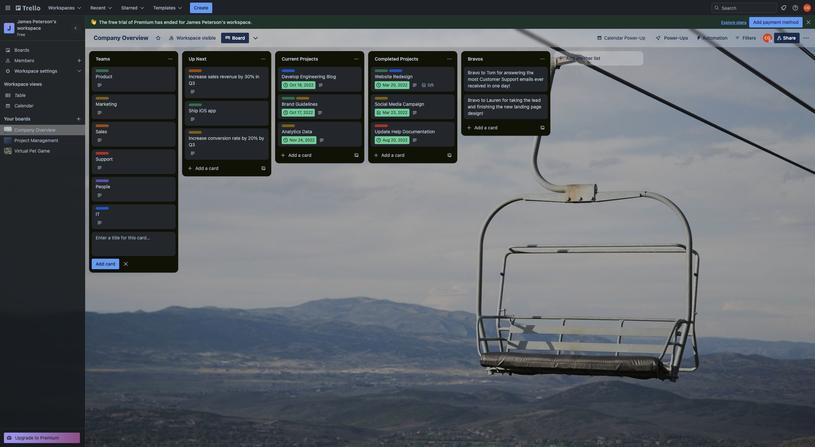 Task type: vqa. For each thing, say whether or not it's contained in the screenshot.


Task type: locate. For each thing, give the bounding box(es) containing it.
this member is an admin of this board. image
[[769, 40, 772, 43]]

a for up next
[[205, 166, 208, 171]]

1 horizontal spatial power-
[[664, 35, 680, 41]]

page
[[531, 104, 542, 109]]

mar down website
[[383, 83, 390, 88]]

overview inside text box
[[122, 34, 148, 41]]

company inside text box
[[94, 34, 121, 41]]

add a card button down increase conversion rate by 20% by q3 link
[[185, 163, 258, 174]]

projects
[[300, 56, 318, 62], [400, 56, 419, 62]]

workspace visible
[[177, 35, 216, 41]]

up left next
[[189, 56, 195, 62]]

1 oct from the top
[[290, 83, 296, 88]]

sm image
[[694, 33, 703, 42]]

premium right of
[[134, 19, 154, 25]]

increase inside marketing increase conversion rate by 20% by q3
[[189, 135, 207, 141]]

2022 right 23,
[[398, 110, 408, 115]]

1 people from the top
[[96, 180, 109, 185]]

the inside bravo to tom for answering the most customer support emails ever received in one day!
[[527, 70, 534, 75]]

members link
[[0, 55, 85, 66]]

it it
[[96, 207, 100, 217]]

starred button
[[117, 3, 148, 13]]

0 vertical spatial to
[[481, 70, 486, 75]]

color: yellow, title: "marketing" element up nov
[[282, 125, 301, 129]]

product inside product marketing brand guidelines
[[282, 97, 297, 102]]

marketing inside the marketing analytics data
[[282, 125, 301, 129]]

2 q3 from the top
[[189, 142, 195, 147]]

1 horizontal spatial projects
[[400, 56, 419, 62]]

17,
[[298, 110, 302, 115]]

to inside "bravo to lauren for taking the lead and finishing the new landing page design!"
[[481, 97, 486, 103]]

color: yellow, title: "marketing" element for analytics data
[[282, 125, 301, 129]]

bravo up most
[[468, 70, 480, 75]]

1 vertical spatial for
[[497, 70, 503, 75]]

up left power-ups button
[[640, 35, 646, 41]]

1 vertical spatial color: orange, title: "sales" element
[[96, 125, 109, 129]]

card down aug 20, 2022
[[395, 152, 405, 158]]

0 horizontal spatial premium
[[40, 435, 59, 441]]

color: yellow, title: "marketing" element for social media campaign
[[375, 97, 394, 102]]

1 horizontal spatial create from template… image
[[354, 153, 359, 158]]

for up new on the top of the page
[[503, 97, 508, 103]]

table link
[[14, 92, 81, 99]]

support down 'sales sales'
[[96, 152, 111, 157]]

card down increase conversion rate by 20% by q3 link
[[209, 166, 219, 171]]

1 vertical spatial in
[[487, 83, 491, 88]]

marketing down product product on the left top of the page
[[96, 97, 115, 102]]

support up aug
[[375, 125, 390, 129]]

ups
[[680, 35, 689, 41]]

2022 inside aug 20, 2022 'checkbox'
[[398, 138, 408, 143]]

card down nov 24, 2022
[[302, 152, 312, 158]]

project
[[14, 138, 29, 143]]

marketing marketing
[[96, 97, 117, 107]]

sales link
[[96, 128, 172, 135]]

1 mar from the top
[[383, 83, 390, 88]]

1 vertical spatial color: red, title: "support" element
[[96, 152, 111, 157]]

sales inside sales increase sales revenue by 30% in q3
[[189, 69, 199, 74]]

2 projects from the left
[[400, 56, 419, 62]]

product inside product product
[[96, 69, 111, 74]]

color: yellow, title: "marketing" element down product product on the left top of the page
[[96, 97, 115, 102]]

add
[[754, 19, 762, 25], [566, 55, 575, 61], [475, 125, 483, 130], [288, 152, 297, 158], [382, 152, 390, 158], [195, 166, 204, 171], [96, 261, 104, 267]]

2022 inside oct 17, 2022 "option"
[[303, 110, 313, 115]]

0 vertical spatial in
[[256, 74, 259, 79]]

1 vertical spatial increase
[[189, 135, 207, 141]]

the up the landing
[[524, 97, 531, 103]]

0 vertical spatial the
[[527, 70, 534, 75]]

0 vertical spatial workspace
[[227, 19, 251, 25]]

1 vertical spatial company overview
[[14, 127, 55, 133]]

1 vertical spatial the
[[524, 97, 531, 103]]

20, inside option
[[391, 83, 397, 88]]

james
[[17, 19, 31, 24], [186, 19, 201, 25]]

sales inside 'sales sales'
[[96, 125, 106, 129]]

app
[[208, 108, 216, 113]]

add a card button down aug 20, 2022
[[371, 150, 444, 161]]

to up the finishing at the top of the page
[[481, 97, 486, 103]]

0 vertical spatial overview
[[122, 34, 148, 41]]

marketing inside marketing increase conversion rate by 20% by q3
[[189, 131, 208, 136]]

wave image
[[90, 19, 96, 25]]

workspace up board
[[227, 19, 251, 25]]

company overview up project management
[[14, 127, 55, 133]]

card for bravos
[[488, 125, 498, 130]]

color: red, title: "support" element up aug
[[375, 125, 390, 129]]

2022 inside mar 20, 2022 option
[[398, 83, 408, 88]]

product for brand guidelines
[[282, 97, 297, 102]]

2 people from the top
[[96, 184, 110, 189]]

marketing inside marketing social media campaign
[[375, 97, 394, 102]]

0 vertical spatial workspace
[[177, 35, 201, 41]]

create from template… image for up next
[[261, 166, 266, 171]]

primary element
[[0, 0, 815, 16]]

marketing left conversion at left top
[[189, 131, 208, 136]]

2022 down help
[[398, 138, 408, 143]]

1 horizontal spatial up
[[640, 35, 646, 41]]

peterson's up visible
[[202, 19, 226, 25]]

projects up it develop engineering blog
[[300, 56, 318, 62]]

0 vertical spatial 20,
[[391, 83, 397, 88]]

0 vertical spatial color: orange, title: "sales" element
[[189, 69, 202, 74]]

james up free
[[17, 19, 31, 24]]

projects inside 'text box'
[[400, 56, 419, 62]]

overview down of
[[122, 34, 148, 41]]

finishing
[[477, 104, 495, 109]]

color: yellow, title: "marketing" element up mar 23, 2022 "checkbox"
[[375, 97, 394, 102]]

marketing inside product marketing brand guidelines
[[296, 97, 315, 102]]

2022 for website
[[398, 83, 408, 88]]

company
[[94, 34, 121, 41], [14, 127, 34, 133]]

color: yellow, title: "marketing" element left conversion at left top
[[189, 131, 208, 136]]

marketing
[[96, 97, 115, 102], [296, 97, 315, 102], [375, 97, 394, 102], [96, 101, 117, 107], [282, 125, 301, 129], [189, 131, 208, 136]]

add another list button
[[555, 51, 644, 66]]

game
[[38, 148, 50, 154]]

the
[[527, 70, 534, 75], [524, 97, 531, 103], [496, 104, 503, 109]]

mar 20, 2022
[[383, 83, 408, 88]]

0 vertical spatial up
[[640, 35, 646, 41]]

explore
[[722, 20, 736, 25]]

color: blue, title: "it" element for it
[[96, 207, 109, 212]]

campaign
[[403, 101, 424, 107]]

workspace for workspace settings
[[14, 68, 39, 74]]

0 horizontal spatial up
[[189, 56, 195, 62]]

👋
[[90, 19, 96, 25]]

20, for website
[[391, 83, 397, 88]]

bravo inside bravo to tom for answering the most customer support emails ever received in one day!
[[468, 70, 480, 75]]

color: red, title: "support" element
[[375, 125, 390, 129], [96, 152, 111, 157]]

add a card button down nov 24, 2022
[[278, 150, 351, 161]]

bravo up and on the right
[[468, 97, 480, 103]]

2022 inside mar 23, 2022 "checkbox"
[[398, 110, 408, 115]]

add a card button for completed projects
[[371, 150, 444, 161]]

help
[[392, 129, 401, 134]]

banner
[[85, 16, 815, 29]]

2022 for brand
[[303, 110, 313, 115]]

to right upgrade
[[35, 435, 39, 441]]

2022 inside nov 24, 2022 checkbox
[[305, 138, 315, 143]]

workspace up free
[[17, 25, 41, 31]]

add a card down nov 24, 2022 checkbox
[[288, 152, 312, 158]]

documentation
[[403, 129, 435, 134]]

.
[[251, 19, 252, 25]]

settings
[[40, 68, 57, 74]]

increase left conversion at left top
[[189, 135, 207, 141]]

0 / 5
[[428, 83, 434, 88]]

in right 30%
[[256, 74, 259, 79]]

banner containing 👋
[[85, 16, 815, 29]]

color: blue, title: "it" element down "current"
[[282, 69, 295, 74]]

2022 inside the oct 18, 2022 checkbox
[[304, 83, 314, 88]]

templates button
[[149, 3, 186, 13]]

website
[[375, 74, 392, 79]]

Current Projects text field
[[278, 54, 350, 64]]

1 horizontal spatial company
[[94, 34, 121, 41]]

sales down marketing marketing
[[96, 125, 106, 129]]

it
[[282, 69, 286, 74], [389, 69, 393, 74], [96, 207, 99, 212], [96, 211, 100, 217]]

j
[[7, 24, 11, 32]]

to inside bravo to tom for answering the most customer support emails ever received in one day!
[[481, 70, 486, 75]]

color: blue, title: "it" element for develop
[[282, 69, 295, 74]]

0 horizontal spatial color: red, title: "support" element
[[96, 152, 111, 157]]

oct left 18,
[[290, 83, 296, 88]]

marketing up 'sales sales'
[[96, 101, 117, 107]]

color: yellow, title: "marketing" element
[[96, 97, 115, 102], [296, 97, 315, 102], [375, 97, 394, 102], [282, 125, 301, 129], [189, 131, 208, 136]]

color: yellow, title: "marketing" element up oct 17, 2022
[[296, 97, 315, 102]]

answering
[[504, 70, 526, 75]]

2 horizontal spatial color: blue, title: "it" element
[[389, 69, 403, 74]]

add a card down design!
[[475, 125, 498, 130]]

workspace inside popup button
[[14, 68, 39, 74]]

the down lauren
[[496, 104, 503, 109]]

company overview inside text box
[[94, 34, 148, 41]]

1 vertical spatial 20,
[[391, 138, 397, 143]]

marketing up oct 17, 2022
[[296, 97, 315, 102]]

increase inside sales increase sales revenue by 30% in q3
[[189, 74, 207, 79]]

0 vertical spatial mar
[[383, 83, 390, 88]]

2 vertical spatial workspace
[[4, 81, 28, 87]]

color: red, title: "support" element for update
[[375, 125, 390, 129]]

increase sales revenue by 30% in q3 link
[[189, 73, 265, 87]]

calendar power-up link
[[593, 33, 650, 43]]

add a card button
[[464, 123, 538, 133], [278, 150, 351, 161], [371, 150, 444, 161], [185, 163, 258, 174]]

calendar down table
[[14, 103, 33, 108]]

premium right upgrade
[[40, 435, 59, 441]]

1 vertical spatial oct
[[290, 110, 296, 115]]

christina overa (christinaovera) image down payment
[[763, 33, 772, 43]]

for inside "bravo to lauren for taking the lead and finishing the new landing page design!"
[[503, 97, 508, 103]]

cancel image
[[122, 261, 129, 267]]

by right rate
[[242, 135, 247, 141]]

1 vertical spatial q3
[[189, 142, 195, 147]]

0 horizontal spatial overview
[[36, 127, 55, 133]]

calendar up add another list button
[[605, 35, 623, 41]]

templates
[[153, 5, 176, 10]]

workspaces
[[48, 5, 75, 10]]

20, inside 'checkbox'
[[391, 138, 397, 143]]

1 q3 from the top
[[189, 80, 195, 86]]

card for up next
[[209, 166, 219, 171]]

it inside it it
[[96, 207, 99, 212]]

share
[[784, 35, 796, 41]]

company overview down trial
[[94, 34, 148, 41]]

oct left 17, at the left top of page
[[290, 110, 296, 115]]

projects inside text field
[[300, 56, 318, 62]]

for right ended
[[179, 19, 185, 25]]

0 horizontal spatial calendar
[[14, 103, 33, 108]]

0 horizontal spatial create from template… image
[[261, 166, 266, 171]]

2 mar from the top
[[383, 110, 390, 115]]

2 increase from the top
[[189, 135, 207, 141]]

and
[[468, 104, 476, 109]]

sales down up next
[[189, 69, 199, 74]]

1 vertical spatial workspace
[[14, 68, 39, 74]]

james inside james peterson's workspace free
[[17, 19, 31, 24]]

1 vertical spatial overview
[[36, 127, 55, 133]]

0 horizontal spatial power-
[[625, 35, 640, 41]]

marketing social media campaign
[[375, 97, 424, 107]]

1 vertical spatial create from template… image
[[354, 153, 359, 158]]

2 horizontal spatial create from template… image
[[540, 125, 545, 130]]

color: orange, title: "sales" element down marketing marketing
[[96, 125, 109, 129]]

customize views image
[[252, 35, 259, 41]]

james up workspace visible button
[[186, 19, 201, 25]]

1 horizontal spatial in
[[487, 83, 491, 88]]

mar left 23,
[[383, 110, 390, 115]]

q3 inside sales increase sales revenue by 30% in q3
[[189, 80, 195, 86]]

marketing up mar 23, 2022 "checkbox"
[[375, 97, 394, 102]]

engineering
[[300, 74, 325, 79]]

1 vertical spatial to
[[481, 97, 486, 103]]

for right "tom"
[[497, 70, 503, 75]]

ended
[[164, 19, 178, 25]]

add inside "button"
[[96, 261, 104, 267]]

bravo inside "bravo to lauren for taking the lead and finishing the new landing page design!"
[[468, 97, 480, 103]]

workspace for workspace visible
[[177, 35, 201, 41]]

add a card button for bravos
[[464, 123, 538, 133]]

1 vertical spatial company
[[14, 127, 34, 133]]

0 vertical spatial christina overa (christinaovera) image
[[804, 4, 812, 12]]

christina overa (christinaovera) image right open information menu icon
[[804, 4, 812, 12]]

0 horizontal spatial projects
[[300, 56, 318, 62]]

q3 inside marketing increase conversion rate by 20% by q3
[[189, 142, 195, 147]]

current
[[282, 56, 299, 62]]

add board image
[[76, 116, 81, 122]]

create from template… image for bravos
[[540, 125, 545, 130]]

bravo for and
[[468, 97, 480, 103]]

method
[[783, 19, 799, 25]]

0 horizontal spatial in
[[256, 74, 259, 79]]

marketing for social media campaign
[[375, 97, 394, 102]]

to inside upgrade to premium "link"
[[35, 435, 39, 441]]

oct inside checkbox
[[290, 83, 296, 88]]

1 vertical spatial mar
[[383, 110, 390, 115]]

marketing increase conversion rate by 20% by q3
[[189, 131, 264, 147]]

card down the finishing at the top of the page
[[488, 125, 498, 130]]

projects up website redesign link
[[400, 56, 419, 62]]

oct inside "option"
[[290, 110, 296, 115]]

product ship ios app
[[189, 104, 216, 113]]

in down customer
[[487, 83, 491, 88]]

marketing up nov
[[282, 125, 301, 129]]

2 oct from the top
[[290, 110, 296, 115]]

1 power- from the left
[[625, 35, 640, 41]]

2022 right 17, at the left top of page
[[303, 110, 313, 115]]

0 horizontal spatial peterson's
[[33, 19, 56, 24]]

to left "tom"
[[481, 70, 486, 75]]

bravo to lauren for taking the lead and finishing the new landing page design!
[[468, 97, 542, 116]]

1 horizontal spatial color: blue, title: "it" element
[[282, 69, 295, 74]]

product link
[[96, 73, 172, 80]]

members
[[14, 58, 34, 63]]

color: yellow, title: "marketing" element for marketing
[[96, 97, 115, 102]]

1 vertical spatial workspace
[[17, 25, 41, 31]]

0 horizontal spatial color: orange, title: "sales" element
[[96, 125, 109, 129]]

add a card for completed projects
[[382, 152, 405, 158]]

company down the
[[94, 34, 121, 41]]

for inside bravo to tom for answering the most customer support emails ever received in one day!
[[497, 70, 503, 75]]

support inside support update help documentation
[[375, 125, 390, 129]]

1 horizontal spatial company overview
[[94, 34, 148, 41]]

color: blue, title: "it" element
[[282, 69, 295, 74], [389, 69, 403, 74], [96, 207, 109, 212]]

support up the day!
[[502, 76, 519, 82]]

color: red, title: "support" element for support
[[96, 152, 111, 157]]

starred
[[121, 5, 138, 10]]

1 horizontal spatial overview
[[122, 34, 148, 41]]

product it website redesign
[[375, 69, 413, 79]]

create
[[194, 5, 209, 10]]

workspace navigation collapse icon image
[[71, 24, 81, 33]]

1 horizontal spatial color: red, title: "support" element
[[375, 125, 390, 129]]

company up the project
[[14, 127, 34, 133]]

people down support support
[[96, 180, 109, 185]]

to for tom
[[481, 70, 486, 75]]

1 horizontal spatial calendar
[[605, 35, 623, 41]]

marketing inside marketing marketing
[[96, 97, 115, 102]]

card left cancel icon
[[106, 261, 115, 267]]

add a card down conversion at left top
[[195, 166, 219, 171]]

increase conversion rate by 20% by q3 link
[[189, 135, 265, 148]]

oct for engineering
[[290, 83, 296, 88]]

color: red, title: "support" element down 'sales sales'
[[96, 152, 111, 157]]

0 horizontal spatial james
[[17, 19, 31, 24]]

1 vertical spatial premium
[[40, 435, 59, 441]]

Up Next text field
[[185, 54, 257, 64]]

1 vertical spatial christina overa (christinaovera) image
[[763, 33, 772, 43]]

0 horizontal spatial workspace
[[17, 25, 41, 31]]

0 vertical spatial oct
[[290, 83, 296, 88]]

mar for website
[[383, 83, 390, 88]]

by inside sales increase sales revenue by 30% in q3
[[238, 74, 243, 79]]

people up it it
[[96, 184, 110, 189]]

up next
[[189, 56, 207, 62]]

0 vertical spatial create from template… image
[[540, 125, 545, 130]]

guidelines
[[296, 101, 318, 107]]

the for taking
[[524, 97, 531, 103]]

increase
[[189, 74, 207, 79], [189, 135, 207, 141]]

social media campaign link
[[375, 101, 451, 108]]

workspace down the members
[[14, 68, 39, 74]]

0 vertical spatial company overview
[[94, 34, 148, 41]]

add card button
[[92, 259, 119, 269]]

show menu image
[[803, 35, 810, 41]]

0 horizontal spatial christina overa (christinaovera) image
[[763, 33, 772, 43]]

sales increase sales revenue by 30% in q3
[[189, 69, 259, 86]]

overview up management
[[36, 127, 55, 133]]

your
[[4, 116, 14, 122]]

mar inside option
[[383, 83, 390, 88]]

2 vertical spatial to
[[35, 435, 39, 441]]

color: green, title: "product" element down completed
[[375, 69, 390, 74]]

q3 for increase sales revenue by 30% in q3
[[189, 80, 195, 86]]

color: green, title: "product" element
[[96, 69, 111, 74], [375, 69, 390, 74], [282, 97, 297, 102], [189, 104, 204, 108]]

1 projects from the left
[[300, 56, 318, 62]]

sales for sales
[[96, 125, 106, 129]]

product for website redesign
[[375, 69, 390, 74]]

card
[[488, 125, 498, 130], [302, 152, 312, 158], [395, 152, 405, 158], [209, 166, 219, 171], [106, 261, 115, 267]]

product inside product ship ios app
[[189, 104, 204, 108]]

color: blue, title: "it" element up the mar 20, 2022 at the top of the page
[[389, 69, 403, 74]]

by left 30%
[[238, 74, 243, 79]]

2022 down redesign
[[398, 83, 408, 88]]

0 vertical spatial premium
[[134, 19, 154, 25]]

q3
[[189, 80, 195, 86], [189, 142, 195, 147]]

mar inside "checkbox"
[[383, 110, 390, 115]]

sales up support support
[[96, 129, 107, 134]]

1 horizontal spatial workspace
[[227, 19, 251, 25]]

0
[[428, 83, 430, 88]]

1 increase from the top
[[189, 74, 207, 79]]

by
[[238, 74, 243, 79], [242, 135, 247, 141], [259, 135, 264, 141]]

2022 right 18,
[[304, 83, 314, 88]]

1 20, from the top
[[391, 83, 397, 88]]

views
[[30, 81, 42, 87]]

color: orange, title: "sales" element down up next
[[189, 69, 202, 74]]

free
[[109, 19, 117, 25]]

2022 for help
[[398, 138, 408, 143]]

workspace up table
[[4, 81, 28, 87]]

Bravos text field
[[464, 54, 536, 64]]

0 vertical spatial color: red, title: "support" element
[[375, 125, 390, 129]]

20, for help
[[391, 138, 397, 143]]

power-
[[625, 35, 640, 41], [664, 35, 680, 41]]

add a card
[[475, 125, 498, 130], [288, 152, 312, 158], [382, 152, 405, 158], [195, 166, 219, 171]]

0 notifications image
[[780, 4, 788, 12]]

filters button
[[733, 33, 758, 43]]

add a card down aug 20, 2022 'checkbox'
[[382, 152, 405, 158]]

Nov 24, 2022 checkbox
[[282, 136, 317, 144]]

workspace inside button
[[177, 35, 201, 41]]

add a card for bravos
[[475, 125, 498, 130]]

2 bravo from the top
[[468, 97, 480, 103]]

christina overa (christinaovera) image
[[804, 4, 812, 12], [763, 33, 772, 43]]

2 20, from the top
[[391, 138, 397, 143]]

the up emails
[[527, 70, 534, 75]]

card for current projects
[[302, 152, 312, 158]]

workspace left visible
[[177, 35, 201, 41]]

0 horizontal spatial company overview
[[14, 127, 55, 133]]

2 power- from the left
[[664, 35, 680, 41]]

add a card button down "bravo to lauren for taking the lead and finishing the new landing page design!"
[[464, 123, 538, 133]]

for for bravo to lauren for taking the lead and finishing the new landing page design!
[[503, 97, 508, 103]]

open information menu image
[[793, 5, 799, 11]]

0 vertical spatial q3
[[189, 80, 195, 86]]

create from template… image
[[447, 153, 452, 158]]

people people
[[96, 180, 110, 189]]

create from template… image
[[540, 125, 545, 130], [354, 153, 359, 158], [261, 166, 266, 171]]

0 vertical spatial bravo
[[468, 70, 480, 75]]

board
[[232, 35, 245, 41]]

0 vertical spatial calendar
[[605, 35, 623, 41]]

2022 right 24,
[[305, 138, 315, 143]]

20, down product it website redesign
[[391, 83, 397, 88]]

1 horizontal spatial color: orange, title: "sales" element
[[189, 69, 202, 74]]

24,
[[298, 138, 304, 143]]

create button
[[190, 3, 212, 13]]

1 vertical spatial up
[[189, 56, 195, 62]]

product inside product it website redesign
[[375, 69, 390, 74]]

peterson's down the back to home image
[[33, 19, 56, 24]]

increase left sales
[[189, 74, 207, 79]]

0 horizontal spatial color: blue, title: "it" element
[[96, 207, 109, 212]]

support support
[[96, 152, 113, 162]]

0 vertical spatial company
[[94, 34, 121, 41]]

color: orange, title: "sales" element
[[189, 69, 202, 74], [96, 125, 109, 129]]

color: blue, title: "it" element down people people
[[96, 207, 109, 212]]

j link
[[4, 23, 14, 33]]

oct 18, 2022
[[290, 83, 314, 88]]

2 vertical spatial create from template… image
[[261, 166, 266, 171]]

1 vertical spatial calendar
[[14, 103, 33, 108]]

2022 for media
[[398, 110, 408, 115]]

completed projects
[[375, 56, 419, 62]]

in
[[256, 74, 259, 79], [487, 83, 491, 88]]

1 vertical spatial bravo
[[468, 97, 480, 103]]

workspace for workspace views
[[4, 81, 28, 87]]

20, right aug
[[391, 138, 397, 143]]

product
[[96, 69, 111, 74], [375, 69, 390, 74], [96, 74, 112, 79], [282, 97, 297, 102], [189, 104, 204, 108]]

1 bravo from the top
[[468, 70, 480, 75]]

2 vertical spatial for
[[503, 97, 508, 103]]

0 vertical spatial increase
[[189, 74, 207, 79]]

color: purple, title: "people" element
[[96, 180, 109, 185]]

lauren
[[487, 97, 501, 103]]



Task type: describe. For each thing, give the bounding box(es) containing it.
management
[[31, 138, 58, 143]]

premium inside "link"
[[40, 435, 59, 441]]

trial
[[119, 19, 127, 25]]

ship
[[189, 108, 198, 113]]

18,
[[298, 83, 303, 88]]

marketing for analytics data
[[282, 125, 301, 129]]

Search field
[[720, 3, 777, 13]]

Mar 23, 2022 checkbox
[[375, 109, 410, 117]]

james peterson's workspace free
[[17, 19, 58, 37]]

received
[[468, 83, 486, 88]]

up inside up next 'text field'
[[189, 56, 195, 62]]

add payment method button
[[750, 17, 803, 28]]

Board name text field
[[90, 33, 152, 43]]

most
[[468, 76, 479, 82]]

people inside people people
[[96, 180, 109, 185]]

ios
[[199, 108, 207, 113]]

upgrade to premium link
[[4, 433, 80, 443]]

nov 24, 2022
[[290, 138, 315, 143]]

develop
[[282, 74, 299, 79]]

support inside support support
[[96, 152, 111, 157]]

Mar 20, 2022 checkbox
[[375, 81, 410, 89]]

add payment method
[[754, 19, 799, 25]]

color: orange, title: "sales" element for sales
[[96, 125, 109, 129]]

q3 for increase conversion rate by 20% by q3
[[189, 142, 195, 147]]

product for product
[[96, 69, 111, 74]]

card inside "button"
[[106, 261, 115, 267]]

/
[[430, 83, 432, 88]]

add a card for current projects
[[288, 152, 312, 158]]

color: green, title: "product" element left app
[[189, 104, 204, 108]]

2022 for data
[[305, 138, 315, 143]]

in inside sales increase sales revenue by 30% in q3
[[256, 74, 259, 79]]

add a card button for current projects
[[278, 150, 351, 161]]

for for bravo to tom for answering the most customer support emails ever received in one day!
[[497, 70, 503, 75]]

analytics data link
[[282, 128, 358, 135]]

taking
[[510, 97, 523, 103]]

lead
[[532, 97, 541, 103]]

back to home image
[[16, 3, 40, 13]]

update help documentation link
[[375, 128, 451, 135]]

color: orange, title: "sales" element for increase
[[189, 69, 202, 74]]

mar 23, 2022
[[383, 110, 408, 115]]

update
[[375, 129, 390, 134]]

add a card for up next
[[195, 166, 219, 171]]

design!
[[468, 110, 484, 116]]

1 horizontal spatial premium
[[134, 19, 154, 25]]

1 horizontal spatial james
[[186, 19, 201, 25]]

by for 30%
[[238, 74, 243, 79]]

support link
[[96, 156, 172, 163]]

upgrade
[[15, 435, 33, 441]]

color: green, title: "product" element down 'teams'
[[96, 69, 111, 74]]

free
[[17, 32, 25, 37]]

nov
[[290, 138, 297, 143]]

ship ios app link
[[189, 108, 265, 114]]

customer
[[480, 76, 501, 82]]

explore plans button
[[722, 19, 747, 27]]

boards link
[[0, 45, 85, 55]]

analytics
[[282, 129, 301, 134]]

automation
[[703, 35, 728, 41]]

up inside calendar power-up link
[[640, 35, 646, 41]]

Aug 20, 2022 checkbox
[[375, 136, 410, 144]]

a for bravos
[[484, 125, 487, 130]]

Enter a title for this card… text field
[[92, 232, 176, 256]]

of
[[128, 19, 133, 25]]

2022 for engineering
[[304, 83, 314, 88]]

Teams text field
[[92, 54, 164, 64]]

it inside it develop engineering blog
[[282, 69, 286, 74]]

search image
[[715, 5, 720, 10]]

30%
[[245, 74, 254, 79]]

color: green, title: "product" element up oct 17, 2022 "option"
[[282, 97, 297, 102]]

workspace inside james peterson's workspace free
[[17, 25, 41, 31]]

sales for increase
[[189, 69, 199, 74]]

upgrade to premium
[[15, 435, 59, 441]]

add another list
[[566, 55, 601, 61]]

calendar for calendar
[[14, 103, 33, 108]]

support update help documentation
[[375, 125, 435, 134]]

social
[[375, 101, 388, 107]]

calendar link
[[14, 103, 81, 109]]

a for completed projects
[[391, 152, 394, 158]]

your boards with 3 items element
[[4, 115, 66, 123]]

automation button
[[694, 33, 732, 43]]

a for current projects
[[298, 152, 301, 158]]

color: yellow, title: "marketing" element for increase conversion rate by 20% by q3
[[189, 131, 208, 136]]

sales sales
[[96, 125, 107, 134]]

increase for increase sales revenue by 30% in q3
[[189, 74, 207, 79]]

product for ship ios app
[[189, 104, 204, 108]]

projects for current projects
[[300, 56, 318, 62]]

redesign
[[393, 74, 413, 79]]

has
[[155, 19, 163, 25]]

blog
[[327, 74, 336, 79]]

to for lauren
[[481, 97, 486, 103]]

card for completed projects
[[395, 152, 405, 158]]

the for answering
[[527, 70, 534, 75]]

support up color: purple, title: "people" element
[[96, 156, 113, 162]]

20%
[[248, 135, 258, 141]]

1 horizontal spatial peterson's
[[202, 19, 226, 25]]

media
[[389, 101, 402, 107]]

calendar for calendar power-up
[[605, 35, 623, 41]]

bravo to tom for answering the most customer support emails ever received in one day! link
[[468, 69, 544, 89]]

aug
[[383, 138, 390, 143]]

landing
[[514, 104, 530, 109]]

add a card button for up next
[[185, 163, 258, 174]]

projects for completed projects
[[400, 56, 419, 62]]

bravo for customer
[[468, 70, 480, 75]]

bravo to lauren for taking the lead and finishing the new landing page design! link
[[468, 97, 544, 117]]

to for premium
[[35, 435, 39, 441]]

project management
[[14, 138, 58, 143]]

0 horizontal spatial company
[[14, 127, 34, 133]]

by right 20%
[[259, 135, 264, 141]]

plans
[[737, 20, 747, 25]]

increase for increase conversion rate by 20% by q3
[[189, 135, 207, 141]]

peterson's inside james peterson's workspace free
[[33, 19, 56, 24]]

recent
[[90, 5, 106, 10]]

james peterson's workspace link
[[17, 19, 58, 31]]

visible
[[202, 35, 216, 41]]

power- inside button
[[664, 35, 680, 41]]

marketing for marketing
[[96, 97, 115, 102]]

project management link
[[14, 137, 81, 144]]

oct for brand
[[290, 110, 296, 115]]

website redesign link
[[375, 73, 451, 80]]

support inside bravo to tom for answering the most customer support emails ever received in one day!
[[502, 76, 519, 82]]

23,
[[391, 110, 397, 115]]

your boards
[[4, 116, 30, 122]]

day!
[[501, 83, 510, 88]]

rate
[[232, 135, 241, 141]]

workspaces button
[[44, 3, 85, 13]]

people link
[[96, 184, 172, 190]]

add card
[[96, 261, 115, 267]]

0 vertical spatial for
[[179, 19, 185, 25]]

ever
[[535, 76, 544, 82]]

Oct 18, 2022 checkbox
[[282, 81, 316, 89]]

table
[[14, 92, 26, 98]]

by for 20%
[[242, 135, 247, 141]]

Completed Projects text field
[[371, 54, 443, 64]]

power-ups button
[[651, 33, 692, 43]]

sales
[[208, 74, 219, 79]]

list
[[594, 55, 601, 61]]

Oct 17, 2022 checkbox
[[282, 109, 315, 117]]

current projects
[[282, 56, 318, 62]]

mar for media
[[383, 110, 390, 115]]

another
[[576, 55, 593, 61]]

workspace views
[[4, 81, 42, 87]]

tom
[[487, 70, 496, 75]]

boards
[[15, 116, 30, 122]]

2 vertical spatial the
[[496, 104, 503, 109]]

power-ups
[[664, 35, 689, 41]]

payment
[[763, 19, 782, 25]]

1 horizontal spatial christina overa (christinaovera) image
[[804, 4, 812, 12]]

product product
[[96, 69, 112, 79]]

in inside bravo to tom for answering the most customer support emails ever received in one day!
[[487, 83, 491, 88]]

oct 17, 2022
[[290, 110, 313, 115]]

marketing for increase conversion rate by 20% by q3
[[189, 131, 208, 136]]

create from template… image for current projects
[[354, 153, 359, 158]]

it inside product it website redesign
[[389, 69, 393, 74]]

share button
[[774, 33, 800, 43]]

next
[[196, 56, 207, 62]]

star or unstar board image
[[156, 35, 161, 41]]



